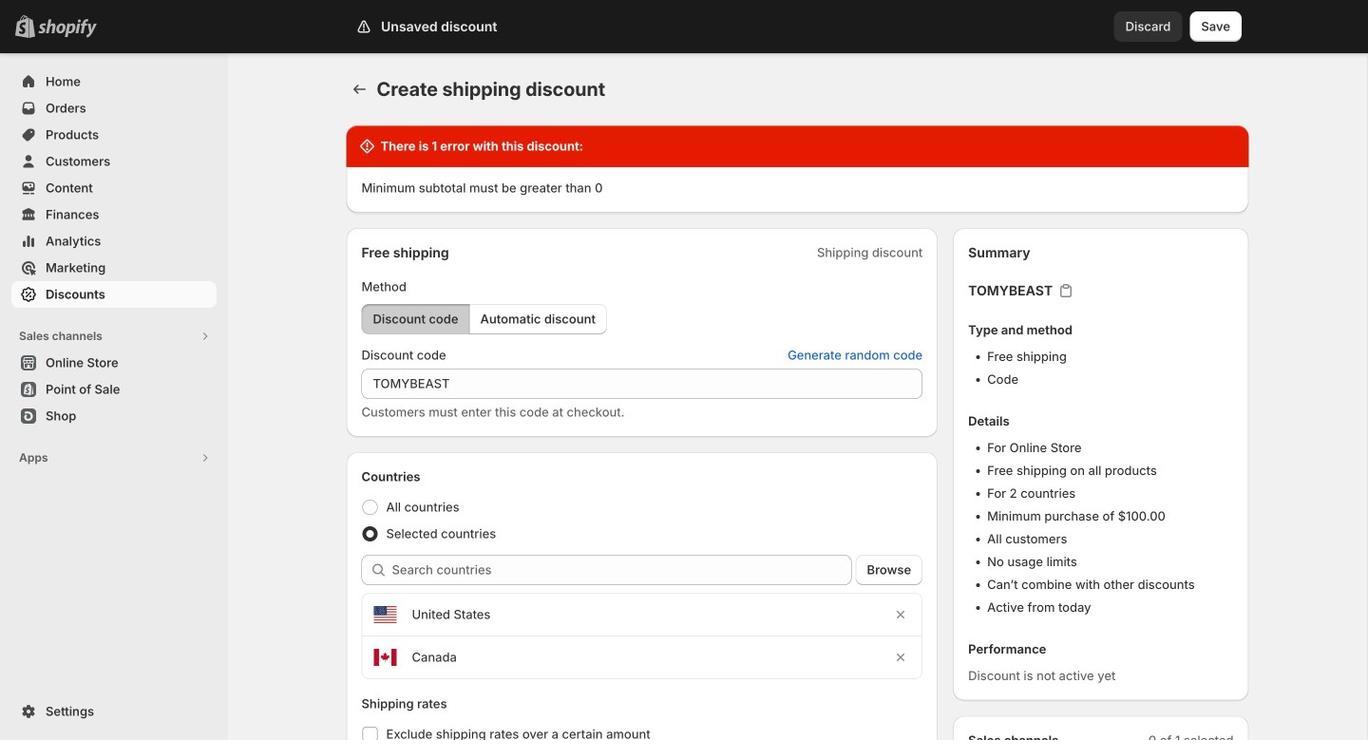 Task type: vqa. For each thing, say whether or not it's contained in the screenshot.
shopify image
yes



Task type: describe. For each thing, give the bounding box(es) containing it.
Search countries text field
[[392, 555, 852, 585]]



Task type: locate. For each thing, give the bounding box(es) containing it.
None text field
[[361, 369, 923, 399]]

shopify image
[[38, 19, 97, 38]]



